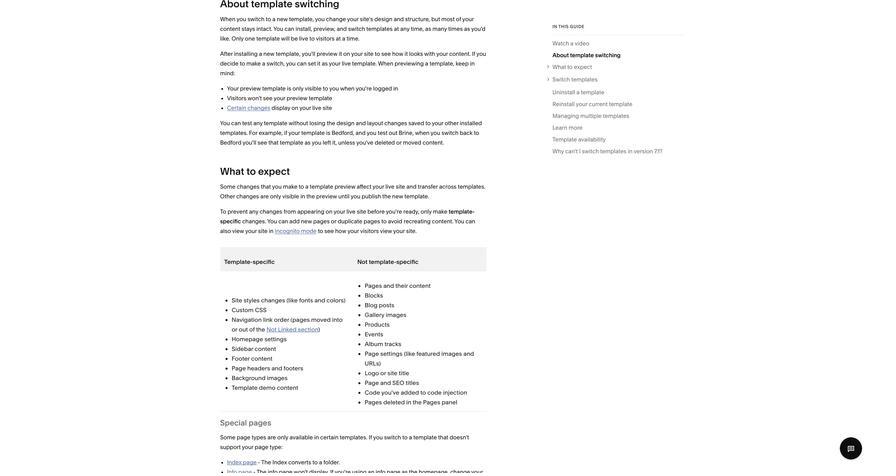 Task type: describe. For each thing, give the bounding box(es) containing it.
logged
[[373, 85, 392, 92]]

special
[[220, 418, 247, 428]]

template up 'losing'
[[309, 95, 332, 102]]

your up you'd
[[463, 16, 474, 23]]

1 vertical spatial template-
[[369, 258, 397, 266]]

the inside the pages and their content blocks blog posts gallery images products events album tracks page settings (like featured images and urls) logo or site title page and seo titles code you've added to code injection pages deleted in the pages panel
[[413, 399, 422, 406]]

template down "video"
[[570, 52, 594, 59]]

homepage settings sidebar content footer content page headers and footers background images template demo content
[[232, 336, 303, 391]]

that inside some changes that you make to a template preview affect your live site and transfer across templates. other changes are only visible in the preview until you publish the new template.
[[261, 183, 271, 190]]

brine,
[[399, 130, 414, 137]]

can't
[[566, 148, 578, 155]]

2 vertical spatial any
[[249, 208, 258, 215]]

and inside some changes that you make to a template preview affect your live site and transfer across templates. other changes are only visible in the preview until you publish the new template.
[[407, 183, 417, 190]]

only inside some changes that you make to a template preview affect your live site and transfer across templates. other changes are only visible in the preview until you publish the new template.
[[270, 193, 281, 200]]

template- specific
[[220, 208, 475, 225]]

demo
[[259, 384, 276, 391]]

template down if
[[280, 139, 303, 146]]

your up 'without'
[[300, 105, 311, 112]]

types
[[252, 434, 266, 441]]

before
[[368, 208, 385, 215]]

template availability link
[[553, 135, 606, 146]]

guide
[[570, 24, 585, 29]]

2 horizontal spatial specific
[[397, 258, 419, 266]]

2 horizontal spatial it
[[405, 50, 408, 57]]

template up 'display'
[[262, 85, 286, 92]]

to prevent any changes from appearing on your live site before you're ready, only make
[[220, 208, 448, 215]]

1 horizontal spatial images
[[386, 311, 407, 319]]

or inside "you can test any template without losing the design and layout changes saved to your other installed templates. for example, if your template is bedford, and you test out brine, when you switch back to bedford you'll see that template as you left it, unless you've deleted or moved content."
[[396, 139, 402, 146]]

mind:
[[220, 70, 235, 77]]

be
[[291, 35, 298, 42]]

content down the homepage on the left bottom
[[255, 345, 276, 353]]

reinstall your current template
[[553, 101, 633, 108]]

2 vertical spatial template,
[[430, 60, 455, 67]]

template, inside when you switch to a new template, you change your site's design and structure, but most of your content stays intact. you can install, preview, and switch templates at any time, as many times as you'd like. only one template will be live to visitors at a time.
[[289, 16, 314, 23]]

also
[[220, 228, 231, 235]]

your left the site's
[[347, 16, 359, 23]]

previewing
[[395, 60, 424, 67]]

templates down availability on the right
[[601, 148, 627, 155]]

sidebar
[[232, 345, 253, 353]]

site left before
[[357, 208, 366, 215]]

in this guide
[[553, 24, 585, 29]]

as left you'd
[[464, 25, 470, 32]]

template right current
[[609, 101, 633, 108]]

live inside after installing a new template, you'll preview it on your site to see how it looks with your content. if you decide to make a switch, you can set it as your live template. when previewing a template, keep in mind:
[[342, 60, 351, 67]]

like.
[[220, 35, 230, 42]]

new inside changes. you can add new pages or duplicate pages to avoid recreating content. you can also view your site in
[[301, 218, 312, 225]]

page for types
[[237, 434, 251, 441]]

link
[[263, 316, 273, 323]]

switch inside "you can test any template without losing the design and layout changes saved to your other installed templates. for example, if your template is bedford, and you test out brine, when you switch back to bedford you'll see that template as you left it, unless you've deleted or moved content."
[[442, 130, 459, 137]]

make inside after installing a new template, you'll preview it on your site to see how it looks with your content. if you decide to make a switch, you can set it as your live template. when previewing a template, keep in mind:
[[246, 60, 261, 67]]

in
[[553, 24, 558, 29]]

site inside the pages and their content blocks blog posts gallery images products events album tracks page settings (like featured images and urls) logo or site title page and seo titles code you've added to code injection pages deleted in the pages panel
[[388, 370, 398, 377]]

site.
[[406, 228, 417, 235]]

will
[[281, 35, 290, 42]]

of inside when you switch to a new template, you change your site's design and structure, but most of your content stays intact. you can install, preview, and switch templates at any time, as many times as you'd like. only one template will be live to visitors at a time.
[[456, 16, 461, 23]]

preview up 'display'
[[287, 95, 308, 102]]

to inside the pages and their content blocks blog posts gallery images products events album tracks page settings (like featured images and urls) logo or site title page and seo titles code you've added to code injection pages deleted in the pages panel
[[421, 389, 426, 396]]

site inside your preview template is only visible to you when you're logged in visitors won't see your preview template certain changes display on your live site
[[323, 105, 332, 112]]

install,
[[296, 25, 312, 32]]

certain
[[320, 434, 339, 441]]

transfer
[[418, 183, 438, 190]]

custom
[[232, 306, 254, 314]]

you inside some page types are only available in certain templates. if you switch to a template that doesn't support your page type:
[[373, 434, 383, 441]]

your down duplicate
[[348, 228, 359, 235]]

template. inside some changes that you make to a template preview affect your live site and transfer across templates. other changes are only visible in the preview until you publish the new template.
[[405, 193, 429, 200]]

css
[[255, 306, 267, 314]]

in inside your preview template is only visible to you when you're logged in visitors won't see your preview template certain changes display on your live site
[[394, 85, 398, 92]]

moved inside "you can test any template without losing the design and layout changes saved to your other installed templates. for example, if your template is bedford, and you test out brine, when you switch back to bedford you'll see that template as you left it, unless you've deleted or moved content."
[[403, 139, 422, 146]]

blocks
[[365, 292, 383, 299]]

0 horizontal spatial it
[[317, 60, 321, 67]]

blog
[[365, 302, 378, 309]]

your down avoid in the top left of the page
[[393, 228, 405, 235]]

preview up until
[[335, 183, 356, 190]]

page inside 'homepage settings sidebar content footer content page headers and footers background images template demo content'
[[232, 365, 246, 372]]

learn
[[553, 124, 568, 131]]

design inside when you switch to a new template, you change your site's design and structure, but most of your content stays intact. you can install, preview, and switch templates at any time, as many times as you'd like. only one template will be live to visitors at a time.
[[375, 16, 393, 23]]

that inside "you can test any template without losing the design and layout changes saved to your other installed templates. for example, if your template is bedford, and you test out brine, when you switch back to bedford you'll see that template as you left it, unless you've deleted or moved content."
[[269, 139, 279, 146]]

0 vertical spatial page
[[365, 350, 379, 357]]

when inside when you switch to a new template, you change your site's design and structure, but most of your content stays intact. you can install, preview, and switch templates at any time, as many times as you'd like. only one template will be live to visitors at a time.
[[220, 16, 236, 23]]

in inside some changes that you make to a template preview affect your live site and transfer across templates. other changes are only visible in the preview until you publish the new template.
[[301, 193, 305, 200]]

layout
[[367, 120, 383, 127]]

pages up blocks
[[365, 282, 382, 289]]

in left the version
[[628, 148, 633, 155]]

1 horizontal spatial you're
[[386, 208, 402, 215]]

a inside some changes that you make to a template preview affect your live site and transfer across templates. other changes are only visible in the preview until you publish the new template.
[[305, 183, 309, 190]]

without
[[289, 120, 308, 127]]

0 vertical spatial template
[[553, 136, 577, 143]]

publish
[[362, 193, 381, 200]]

code
[[428, 389, 442, 396]]

but
[[432, 16, 440, 23]]

why can't i switch templates in version 7.1? link
[[553, 146, 663, 158]]

if inside after installing a new template, you'll preview it on your site to see how it looks with your content. if you decide to make a switch, you can set it as your live template. when previewing a template, keep in mind:
[[472, 50, 475, 57]]

why
[[553, 148, 564, 155]]

ready,
[[404, 208, 420, 215]]

to
[[220, 208, 226, 215]]

to inside changes. you can add new pages or duplicate pages to avoid recreating content. you can also view your site in
[[382, 218, 387, 225]]

template down 'losing'
[[301, 130, 325, 137]]

more
[[569, 124, 583, 131]]

background
[[232, 374, 266, 382]]

template up "reinstall your current template"
[[581, 89, 605, 96]]

doesn't
[[450, 434, 469, 441]]

reinstall
[[553, 101, 575, 108]]

settings inside the pages and their content blocks blog posts gallery images products events album tracks page settings (like featured images and urls) logo or site title page and seo titles code you've added to code injection pages deleted in the pages panel
[[381, 350, 403, 357]]

set
[[308, 60, 316, 67]]

your left other
[[432, 120, 444, 127]]

1 horizontal spatial at
[[394, 25, 399, 32]]

won't
[[248, 95, 262, 102]]

linked
[[278, 326, 297, 333]]

2 horizontal spatial make
[[433, 208, 448, 215]]

live up duplicate
[[347, 208, 356, 215]]

live inside your preview template is only visible to you when you're logged in visitors won't see your preview template certain changes display on your live site
[[313, 105, 322, 112]]

content inside when you switch to a new template, you change your site's design and structure, but most of your content stays intact. you can install, preview, and switch templates at any time, as many times as you'd like. only one template will be live to visitors at a time.
[[220, 25, 240, 32]]

if
[[284, 130, 287, 137]]

uninstall a template
[[553, 89, 605, 96]]

template inside when you switch to a new template, you change your site's design and structure, but most of your content stays intact. you can install, preview, and switch templates at any time, as many times as you'd like. only one template will be live to visitors at a time.
[[256, 35, 280, 42]]

you'll
[[302, 50, 315, 57]]

and inside site styles changes (like fonts and colors) custom css
[[315, 297, 325, 304]]

view inside changes. you can add new pages or duplicate pages to avoid recreating content. you can also view your site in
[[232, 228, 244, 235]]

after
[[220, 50, 233, 57]]

2 index from the left
[[273, 459, 287, 466]]

other
[[445, 120, 459, 127]]

your down time.
[[351, 50, 363, 57]]

how inside after installing a new template, you'll preview it on your site to see how it looks with your content. if you decide to make a switch, you can set it as your live template. when previewing a template, keep in mind:
[[392, 50, 403, 57]]

what to expect inside dropdown button
[[553, 64, 592, 70]]

template inside some changes that you make to a template preview affect your live site and transfer across templates. other changes are only visible in the preview until you publish the new template.
[[310, 183, 333, 190]]

avoid
[[388, 218, 403, 225]]

1 horizontal spatial visitors
[[360, 228, 379, 235]]

learn more
[[553, 124, 583, 131]]

switching
[[595, 52, 621, 59]]

the right publish
[[383, 193, 391, 200]]

the up appearing
[[307, 193, 315, 200]]

pages and their content blocks blog posts gallery images products events album tracks page settings (like featured images and urls) logo or site title page and seo titles code you've added to code injection pages deleted in the pages panel
[[365, 282, 474, 406]]

0 horizontal spatial what
[[220, 166, 244, 178]]

footer
[[232, 355, 250, 362]]

appearing
[[297, 208, 325, 215]]

your preview template is only visible to you when you're logged in visitors won't see your preview template certain changes display on your live site
[[227, 85, 398, 112]]

some for some page types are only available in certain templates. if you switch to a template that doesn't support your page type:
[[220, 434, 236, 441]]

in inside some page types are only available in certain templates. if you switch to a template that doesn't support your page type:
[[314, 434, 319, 441]]

live inside some changes that you make to a template preview affect your live site and transfer across templates. other changes are only visible in the preview until you publish the new template.
[[386, 183, 395, 190]]

in inside the pages and their content blocks blog posts gallery images products events album tracks page settings (like featured images and urls) logo or site title page and seo titles code you've added to code injection pages deleted in the pages panel
[[406, 399, 411, 406]]

page for -
[[243, 459, 257, 466]]

your down the uninstall a template link
[[576, 101, 588, 108]]

as right time,
[[425, 25, 431, 32]]

your right set
[[329, 60, 341, 67]]

0 horizontal spatial test
[[242, 120, 252, 127]]

templates. inside "you can test any template without losing the design and layout changes saved to your other installed templates. for example, if your template is bedford, and you test out brine, when you switch back to bedford you'll see that template as you left it, unless you've deleted or moved content."
[[220, 130, 248, 137]]

featured
[[417, 350, 440, 357]]

your up 'display'
[[274, 95, 285, 102]]

templates inside when you switch to a new template, you change your site's design and structure, but most of your content stays intact. you can install, preview, and switch templates at any time, as many times as you'd like. only one template will be live to visitors at a time.
[[367, 25, 393, 32]]

0 horizontal spatial how
[[335, 228, 346, 235]]

or inside navigation link order (pages moved into or out of the
[[232, 326, 237, 333]]

to inside your preview template is only visible to you when you're logged in visitors won't see your preview template certain changes display on your live site
[[323, 85, 328, 92]]

urls)
[[365, 360, 381, 367]]

1 horizontal spatial it
[[339, 50, 342, 57]]

see inside your preview template is only visible to you when you're logged in visitors won't see your preview template certain changes display on your live site
[[263, 95, 273, 102]]

template- inside template- specific
[[449, 208, 475, 215]]

watch a video
[[553, 40, 590, 47]]

1 vertical spatial template,
[[276, 50, 301, 57]]

deleted inside the pages and their content blocks blog posts gallery images products events album tracks page settings (like featured images and urls) logo or site title page and seo titles code you've added to code injection pages deleted in the pages panel
[[384, 399, 405, 406]]

1 horizontal spatial pages
[[313, 218, 330, 225]]

across
[[439, 183, 457, 190]]

not linked section )
[[267, 326, 320, 333]]

when you switch to a new template, you change your site's design and structure, but most of your content stays intact. you can install, preview, and switch templates at any time, as many times as you'd like. only one template will be live to visitors at a time.
[[220, 16, 486, 42]]

installed
[[460, 120, 482, 127]]

see inside "you can test any template without losing the design and layout changes saved to your other installed templates. for example, if your template is bedford, and you test out brine, when you switch back to bedford you'll see that template as you left it, unless you've deleted or moved content."
[[258, 139, 267, 146]]

0 horizontal spatial pages
[[249, 418, 271, 428]]

many
[[433, 25, 447, 32]]

in inside after installing a new template, you'll preview it on your site to see how it looks with your content. if you decide to make a switch, you can set it as your live template. when previewing a template, keep in mind:
[[470, 60, 475, 67]]

losing
[[310, 120, 326, 127]]

2 vertical spatial on
[[326, 208, 333, 215]]

your right with
[[437, 50, 448, 57]]

styles
[[244, 297, 260, 304]]

titles
[[406, 379, 419, 387]]

switch templates button
[[545, 75, 684, 85]]

preview inside after installing a new template, you'll preview it on your site to see how it looks with your content. if you decide to make a switch, you can set it as your live template. when previewing a template, keep in mind:
[[317, 50, 338, 57]]

video
[[575, 40, 590, 47]]

gallery
[[365, 311, 385, 319]]

1 vertical spatial test
[[378, 130, 388, 137]]

content. inside "you can test any template without losing the design and layout changes saved to your other installed templates. for example, if your template is bedford, and you test out brine, when you switch back to bedford you'll see that template as you left it, unless you've deleted or moved content."
[[423, 139, 444, 146]]

content. inside after installing a new template, you'll preview it on your site to see how it looks with your content. if you decide to make a switch, you can set it as your live template. when previewing a template, keep in mind:
[[449, 50, 471, 57]]

code
[[365, 389, 380, 396]]

why can't i switch templates in version 7.1?
[[553, 148, 663, 155]]

in inside changes. you can add new pages or duplicate pages to avoid recreating content. you can also view your site in
[[269, 228, 274, 235]]

fonts
[[299, 297, 313, 304]]

some page types are only available in certain templates. if you switch to a template that doesn't support your page type:
[[220, 434, 469, 451]]

folder.
[[324, 459, 340, 466]]

reinstall your current template link
[[553, 99, 633, 111]]

decide
[[220, 60, 239, 67]]

not for not template-specific
[[358, 258, 368, 266]]

uninstall
[[553, 89, 575, 96]]

preview up the won't
[[240, 85, 261, 92]]

or inside the pages and their content blocks blog posts gallery images products events album tracks page settings (like featured images and urls) logo or site title page and seo titles code you've added to code injection pages deleted in the pages panel
[[381, 370, 386, 377]]

is inside "you can test any template without losing the design and layout changes saved to your other installed templates. for example, if your template is bedford, and you test out brine, when you switch back to bedford you'll see that template as you left it, unless you've deleted or moved content."
[[326, 130, 331, 137]]

not for not linked section )
[[267, 326, 277, 333]]

on inside your preview template is only visible to you when you're logged in visitors won't see your preview template certain changes display on your live site
[[292, 105, 298, 112]]

some for some changes that you make to a template preview affect your live site and transfer across templates. other changes are only visible in the preview until you publish the new template.
[[220, 183, 236, 190]]

(like inside the pages and their content blocks blog posts gallery images products events album tracks page settings (like featured images and urls) logo or site title page and seo titles code you've added to code injection pages deleted in the pages panel
[[404, 350, 415, 357]]

(pages
[[291, 316, 310, 323]]



Task type: locate. For each thing, give the bounding box(es) containing it.
settings down linked
[[265, 336, 287, 343]]

1 horizontal spatial (like
[[404, 350, 415, 357]]

new inside after installing a new template, you'll preview it on your site to see how it looks with your content. if you decide to make a switch, you can set it as your live template. when previewing a template, keep in mind:
[[264, 50, 275, 57]]

changes
[[248, 105, 270, 112], [385, 120, 407, 127], [237, 183, 260, 190], [236, 193, 259, 200], [260, 208, 282, 215], [261, 297, 285, 304]]

new inside when you switch to a new template, you change your site's design and structure, but most of your content stays intact. you can install, preview, and switch templates at any time, as many times as you'd like. only one template will be live to visitors at a time.
[[277, 16, 288, 23]]

times
[[448, 25, 463, 32]]

0 vertical spatial are
[[260, 193, 269, 200]]

1 horizontal spatial when
[[415, 130, 430, 137]]

when left previewing
[[378, 60, 394, 67]]

preview up the to prevent any changes from appearing on your live site before you're ready, only make
[[316, 193, 337, 200]]

0 vertical spatial on
[[343, 50, 350, 57]]

certain
[[227, 105, 246, 112]]

0 horizontal spatial templates.
[[220, 130, 248, 137]]

how up previewing
[[392, 50, 403, 57]]

and inside 'homepage settings sidebar content footer content page headers and footers background images template demo content'
[[272, 365, 282, 372]]

version
[[634, 148, 653, 155]]

0 vertical spatial page
[[237, 434, 251, 441]]

on right 'display'
[[292, 105, 298, 112]]

template left 'doesn't'
[[414, 434, 437, 441]]

in right keep
[[470, 60, 475, 67]]

make down across
[[433, 208, 448, 215]]

0 horizontal spatial out
[[239, 326, 248, 333]]

as right set
[[322, 60, 328, 67]]

visitors down preview,
[[316, 35, 335, 42]]

visible up from
[[282, 193, 299, 200]]

0 vertical spatial when
[[340, 85, 355, 92]]

visible down set
[[305, 85, 322, 92]]

1 index from the left
[[227, 459, 242, 466]]

footers
[[284, 365, 303, 372]]

settings inside 'homepage settings sidebar content footer content page headers and footers background images template demo content'
[[265, 336, 287, 343]]

template. down "transfer"
[[405, 193, 429, 200]]

not linked section link
[[267, 326, 319, 333]]

0 vertical spatial images
[[386, 311, 407, 319]]

site up ready,
[[396, 183, 405, 190]]

2 vertical spatial page
[[365, 379, 379, 387]]

2 vertical spatial that
[[438, 434, 449, 441]]

can inside after installing a new template, you'll preview it on your site to see how it looks with your content. if you decide to make a switch, you can set it as your live template. when previewing a template, keep in mind:
[[297, 60, 307, 67]]

0 vertical spatial of
[[456, 16, 461, 23]]

0 vertical spatial visible
[[305, 85, 322, 92]]

at left time,
[[394, 25, 399, 32]]

of up "times"
[[456, 16, 461, 23]]

1 vertical spatial template.
[[405, 193, 429, 200]]

the inside navigation link order (pages moved into or out of the
[[256, 326, 265, 333]]

watch a video link
[[553, 39, 590, 50]]

specific for template- specific
[[220, 218, 241, 225]]

switch,
[[267, 60, 285, 67]]

to inside some changes that you make to a template preview affect your live site and transfer across templates. other changes are only visible in the preview until you publish the new template.
[[299, 183, 304, 190]]

see
[[382, 50, 391, 57], [263, 95, 273, 102], [258, 139, 267, 146], [325, 228, 334, 235]]

1 horizontal spatial moved
[[403, 139, 422, 146]]

availability
[[579, 136, 606, 143]]

1 horizontal spatial template.
[[405, 193, 429, 200]]

moved inside navigation link order (pages moved into or out of the
[[311, 316, 331, 323]]

at left time.
[[336, 35, 341, 42]]

only inside your preview template is only visible to you when you're logged in visitors won't see your preview template certain changes display on your live site
[[293, 85, 304, 92]]

it right set
[[317, 60, 321, 67]]

1 vertical spatial deleted
[[384, 399, 405, 406]]

affect
[[357, 183, 372, 190]]

your down types
[[242, 444, 254, 451]]

template. inside after installing a new template, you'll preview it on your site to see how it looks with your content. if you decide to make a switch, you can set it as your live template. when previewing a template, keep in mind:
[[352, 60, 377, 67]]

is inside your preview template is only visible to you when you're logged in visitors won't see your preview template certain changes display on your live site
[[287, 85, 291, 92]]

you've down the seo
[[382, 389, 400, 396]]

0 horizontal spatial visible
[[282, 193, 299, 200]]

make
[[246, 60, 261, 67], [283, 183, 298, 190], [433, 208, 448, 215]]

0 horizontal spatial settings
[[265, 336, 287, 343]]

content down footers
[[277, 384, 298, 391]]

1 vertical spatial visitors
[[360, 228, 379, 235]]

headers
[[247, 365, 270, 372]]

time.
[[347, 35, 360, 42]]

live inside when you switch to a new template, you change your site's design and structure, but most of your content stays intact. you can install, preview, and switch templates at any time, as many times as you'd like. only one template will be live to visitors at a time.
[[299, 35, 308, 42]]

0 vertical spatial not
[[358, 258, 368, 266]]

0 vertical spatial deleted
[[375, 139, 395, 146]]

0 vertical spatial content.
[[449, 50, 471, 57]]

0 vertical spatial you've
[[357, 139, 374, 146]]

site down when you switch to a new template, you change your site's design and structure, but most of your content stays intact. you can install, preview, and switch templates at any time, as many times as you'd like. only one template will be live to visitors at a time.
[[364, 50, 374, 57]]

template-specific
[[224, 258, 275, 266]]

1 vertical spatial design
[[337, 120, 355, 127]]

2 horizontal spatial templates.
[[458, 183, 486, 190]]

see down the to prevent any changes from appearing on your live site before you're ready, only make
[[325, 228, 334, 235]]

moved up )
[[311, 316, 331, 323]]

0 horizontal spatial of
[[249, 326, 255, 333]]

0 horizontal spatial is
[[287, 85, 291, 92]]

certain changes link
[[227, 105, 270, 112]]

out left the brine,
[[389, 130, 398, 137]]

(like inside site styles changes (like fonts and colors) custom css
[[287, 297, 298, 304]]

you're left the logged
[[356, 85, 372, 92]]

your up duplicate
[[334, 208, 345, 215]]

0 horizontal spatial not
[[267, 326, 277, 333]]

2 vertical spatial page
[[243, 459, 257, 466]]

1 horizontal spatial templates.
[[340, 434, 368, 441]]

you inside "you can test any template without losing the design and layout changes saved to your other installed templates. for example, if your template is bedford, and you test out brine, when you switch back to bedford you'll see that template as you left it, unless you've deleted or moved content."
[[220, 120, 230, 127]]

you've inside "you can test any template without losing the design and layout changes saved to your other installed templates. for example, if your template is bedford, and you test out brine, when you switch back to bedford you'll see that template as you left it, unless you've deleted or moved content."
[[357, 139, 374, 146]]

switch inside some page types are only available in certain templates. if you switch to a template that doesn't support your page type:
[[384, 434, 401, 441]]

templates inside 'dropdown button'
[[572, 76, 598, 83]]

template, down with
[[430, 60, 455, 67]]

added
[[401, 389, 419, 396]]

incognito
[[275, 228, 300, 235]]

design right the site's
[[375, 16, 393, 23]]

1 horizontal spatial is
[[326, 130, 331, 137]]

site
[[232, 297, 242, 304]]

0 vertical spatial design
[[375, 16, 393, 23]]

multiple
[[581, 112, 602, 119]]

you inside your preview template is only visible to you when you're logged in visitors won't see your preview template certain changes display on your live site
[[329, 85, 339, 92]]

1 vertical spatial is
[[326, 130, 331, 137]]

content inside the pages and their content blocks blog posts gallery images products events album tracks page settings (like featured images and urls) logo or site title page and seo titles code you've added to code injection pages deleted in the pages panel
[[410, 282, 431, 289]]

are inside some changes that you make to a template preview affect your live site and transfer across templates. other changes are only visible in the preview until you publish the new template.
[[260, 193, 269, 200]]

your inside changes. you can add new pages or duplicate pages to avoid recreating content. you can also view your site in
[[245, 228, 257, 235]]

0 vertical spatial template-
[[449, 208, 475, 215]]

new
[[277, 16, 288, 23], [264, 50, 275, 57], [392, 193, 403, 200], [301, 218, 312, 225]]

0 horizontal spatial make
[[246, 60, 261, 67]]

if inside some page types are only available in certain templates. if you switch to a template that doesn't support your page type:
[[369, 434, 372, 441]]

are inside some page types are only available in certain templates. if you switch to a template that doesn't support your page type:
[[268, 434, 276, 441]]

new up switch,
[[264, 50, 275, 57]]

make up from
[[283, 183, 298, 190]]

only
[[232, 35, 244, 42]]

template inside some page types are only available in certain templates. if you switch to a template that doesn't support your page type:
[[414, 434, 437, 441]]

preview right you'll
[[317, 50, 338, 57]]

1 horizontal spatial what
[[553, 64, 566, 70]]

0 horizontal spatial visitors
[[316, 35, 335, 42]]

out down "navigation"
[[239, 326, 248, 333]]

page down 'logo'
[[365, 379, 379, 387]]

pages down code
[[365, 399, 382, 406]]

index page - the index converts to a folder.
[[227, 459, 340, 466]]

any up "changes."
[[249, 208, 258, 215]]

visible inside your preview template is only visible to you when you're logged in visitors won't see your preview template certain changes display on your live site
[[305, 85, 322, 92]]

2 vertical spatial images
[[267, 374, 288, 382]]

stays
[[242, 25, 255, 32]]

specific inside template- specific
[[220, 218, 241, 225]]

of inside navigation link order (pages moved into or out of the
[[249, 326, 255, 333]]

as
[[425, 25, 431, 32], [464, 25, 470, 32], [322, 60, 328, 67], [305, 139, 311, 146]]

or
[[396, 139, 402, 146], [331, 218, 337, 225], [232, 326, 237, 333], [381, 370, 386, 377]]

site inside some changes that you make to a template preview affect your live site and transfer across templates. other changes are only visible in the preview until you publish the new template.
[[396, 183, 405, 190]]

1 vertical spatial page
[[232, 365, 246, 372]]

page down types
[[255, 444, 269, 451]]

incognito mode to see how your visitors view your site.
[[275, 228, 417, 235]]

1 horizontal spatial on
[[326, 208, 333, 215]]

looks
[[409, 50, 423, 57]]

0 vertical spatial visitors
[[316, 35, 335, 42]]

managing multiple templates
[[553, 112, 630, 119]]

2 vertical spatial content.
[[432, 218, 454, 225]]

live down time.
[[342, 60, 351, 67]]

0 vertical spatial any
[[400, 25, 410, 32]]

what to expect up switch templates
[[553, 64, 592, 70]]

template
[[553, 136, 577, 143], [232, 384, 258, 391]]

deleted down 'layout'
[[375, 139, 395, 146]]

any left time,
[[400, 25, 410, 32]]

switch templates link
[[553, 75, 684, 85]]

when up like. on the top left of the page
[[220, 16, 236, 23]]

0 vertical spatial what to expect
[[553, 64, 592, 70]]

make down "installing"
[[246, 60, 261, 67]]

templates. inside some changes that you make to a template preview affect your live site and transfer across templates. other changes are only visible in the preview until you publish the new template.
[[458, 183, 486, 190]]

incognito mode link
[[275, 228, 317, 235]]

2 horizontal spatial images
[[442, 350, 462, 357]]

switch
[[248, 16, 265, 23], [348, 25, 365, 32], [442, 130, 459, 137], [582, 148, 599, 155], [384, 434, 401, 441]]

1 horizontal spatial settings
[[381, 350, 403, 357]]

support
[[220, 444, 241, 451]]

0 horizontal spatial template
[[232, 384, 258, 391]]

about
[[553, 52, 569, 59]]

1 horizontal spatial index
[[273, 459, 287, 466]]

the inside "you can test any template without losing the design and layout changes saved to your other installed templates. for example, if your template is bedford, and you test out brine, when you switch back to bedford you'll see that template as you left it, unless you've deleted or moved content."
[[327, 120, 335, 127]]

1 vertical spatial how
[[335, 228, 346, 235]]

0 horizontal spatial moved
[[311, 316, 331, 323]]

1 horizontal spatial visible
[[305, 85, 322, 92]]

1 horizontal spatial template-
[[449, 208, 475, 215]]

1 vertical spatial templates.
[[458, 183, 486, 190]]

0 vertical spatial is
[[287, 85, 291, 92]]

you inside when you switch to a new template, you change your site's design and structure, but most of your content stays intact. you can install, preview, and switch templates at any time, as many times as you'd like. only one template will be live to visitors at a time.
[[274, 25, 283, 32]]

see inside after installing a new template, you'll preview it on your site to see how it looks with your content. if you decide to make a switch, you can set it as your live template. when previewing a template, keep in mind:
[[382, 50, 391, 57]]

as inside after installing a new template, you'll preview it on your site to see how it looks with your content. if you decide to make a switch, you can set it as your live template. when previewing a template, keep in mind:
[[322, 60, 328, 67]]

your inside some page types are only available in certain templates. if you switch to a template that doesn't support your page type:
[[242, 444, 254, 451]]

when inside after installing a new template, you'll preview it on your site to see how it looks with your content. if you decide to make a switch, you can set it as your live template. when previewing a template, keep in mind:
[[378, 60, 394, 67]]

to inside dropdown button
[[568, 64, 573, 70]]

view down avoid in the top left of the page
[[380, 228, 392, 235]]

moved down the brine,
[[403, 139, 422, 146]]

visitors down before
[[360, 228, 379, 235]]

0 horizontal spatial index
[[227, 459, 242, 466]]

see left looks in the left of the page
[[382, 50, 391, 57]]

see down example,
[[258, 139, 267, 146]]

images right featured
[[442, 350, 462, 357]]

prevent
[[228, 208, 248, 215]]

managing
[[553, 112, 579, 119]]

in left the incognito
[[269, 228, 274, 235]]

the
[[261, 459, 271, 466]]

1 horizontal spatial out
[[389, 130, 398, 137]]

panel
[[442, 399, 458, 406]]

design inside "you can test any template without losing the design and layout changes saved to your other installed templates. for example, if your template is bedford, and you test out brine, when you switch back to bedford you'll see that template as you left it, unless you've deleted or moved content."
[[337, 120, 355, 127]]

images up the demo
[[267, 374, 288, 382]]

you're inside your preview template is only visible to you when you're logged in visitors won't see your preview template certain changes display on your live site
[[356, 85, 372, 92]]

in down added
[[406, 399, 411, 406]]

0 vertical spatial expect
[[574, 64, 592, 70]]

template up example,
[[264, 120, 288, 127]]

when inside your preview template is only visible to you when you're logged in visitors won't see your preview template certain changes display on your live site
[[340, 85, 355, 92]]

you
[[274, 25, 283, 32], [220, 120, 230, 127], [267, 218, 277, 225], [455, 218, 465, 225]]

template,
[[289, 16, 314, 23], [276, 50, 301, 57], [430, 60, 455, 67]]

design up the bedford,
[[337, 120, 355, 127]]

what inside dropdown button
[[553, 64, 566, 70]]

content. right recreating
[[432, 218, 454, 225]]

of
[[456, 16, 461, 23], [249, 326, 255, 333]]

images inside 'homepage settings sidebar content footer content page headers and footers background images template demo content'
[[267, 374, 288, 382]]

bedford,
[[332, 130, 354, 137]]

site's
[[360, 16, 373, 23]]

when inside "you can test any template without losing the design and layout changes saved to your other installed templates. for example, if your template is bedford, and you test out brine, when you switch back to bedford you'll see that template as you left it, unless you've deleted or moved content."
[[415, 130, 430, 137]]

site inside changes. you can add new pages or duplicate pages to avoid recreating content. you can also view your site in
[[258, 228, 268, 235]]

changes inside site styles changes (like fonts and colors) custom css
[[261, 297, 285, 304]]

page
[[237, 434, 251, 441], [255, 444, 269, 451], [243, 459, 257, 466]]

content. down saved
[[423, 139, 444, 146]]

1 vertical spatial when
[[378, 60, 394, 67]]

template down learn more link
[[553, 136, 577, 143]]

template-
[[224, 258, 253, 266]]

on inside after installing a new template, you'll preview it on your site to see how it looks with your content. if you decide to make a switch, you can set it as your live template. when previewing a template, keep in mind:
[[343, 50, 350, 57]]

1 horizontal spatial template
[[553, 136, 577, 143]]

or down the to prevent any changes from appearing on your live site before you're ready, only make
[[331, 218, 337, 225]]

section
[[298, 326, 319, 333]]

0 vertical spatial you're
[[356, 85, 372, 92]]

templates up uninstall a template in the right of the page
[[572, 76, 598, 83]]

0 vertical spatial if
[[472, 50, 475, 57]]

specific for template-specific
[[253, 258, 275, 266]]

0 horizontal spatial you've
[[357, 139, 374, 146]]

2 some from the top
[[220, 434, 236, 441]]

preview,
[[314, 25, 336, 32]]

2 view from the left
[[380, 228, 392, 235]]

in left certain
[[314, 434, 319, 441]]

live right be
[[299, 35, 308, 42]]

1 horizontal spatial make
[[283, 183, 298, 190]]

2 horizontal spatial pages
[[364, 218, 380, 225]]

new inside some changes that you make to a template preview affect your live site and transfer across templates. other changes are only visible in the preview until you publish the new template.
[[392, 193, 403, 200]]

of up the homepage on the left bottom
[[249, 326, 255, 333]]

the right 'losing'
[[327, 120, 335, 127]]

on right appearing
[[326, 208, 333, 215]]

0 vertical spatial what
[[553, 64, 566, 70]]

(like
[[287, 297, 298, 304], [404, 350, 415, 357]]

that
[[269, 139, 279, 146], [261, 183, 271, 190], [438, 434, 449, 441]]

1 vertical spatial when
[[415, 130, 430, 137]]

1 vertical spatial visible
[[282, 193, 299, 200]]

(like left featured
[[404, 350, 415, 357]]

about template switching link
[[553, 50, 621, 62]]

can inside "you can test any template without losing the design and layout changes saved to your other installed templates. for example, if your template is bedford, and you test out brine, when you switch back to bedford you'll see that template as you left it, unless you've deleted or moved content."
[[231, 120, 241, 127]]

templates. inside some page types are only available in certain templates. if you switch to a template that doesn't support your page type:
[[340, 434, 368, 441]]

test
[[242, 120, 252, 127], [378, 130, 388, 137]]

0 horizontal spatial when
[[220, 16, 236, 23]]

to inside some page types are only available in certain templates. if you switch to a template that doesn't support your page type:
[[403, 434, 408, 441]]

1 vertical spatial that
[[261, 183, 271, 190]]

visitors
[[316, 35, 335, 42], [360, 228, 379, 235]]

injection
[[443, 389, 467, 396]]

index
[[227, 459, 242, 466], [273, 459, 287, 466]]

you've right the unless
[[357, 139, 374, 146]]

visible inside some changes that you make to a template preview affect your live site and transfer across templates. other changes are only visible in the preview until you publish the new template.
[[282, 193, 299, 200]]

templates down current
[[603, 112, 630, 119]]

templates. up bedford
[[220, 130, 248, 137]]

visitors inside when you switch to a new template, you change your site's design and structure, but most of your content stays intact. you can install, preview, and switch templates at any time, as many times as you'd like. only one template will be live to visitors at a time.
[[316, 35, 335, 42]]

1 vertical spatial expect
[[258, 166, 290, 178]]

i
[[579, 148, 581, 155]]

1 vertical spatial page
[[255, 444, 269, 451]]

content up headers
[[251, 355, 273, 362]]

seo
[[393, 379, 404, 387]]

1 vertical spatial are
[[268, 434, 276, 441]]

new up will
[[277, 16, 288, 23]]

your right if
[[289, 130, 300, 137]]

make inside some changes that you make to a template preview affect your live site and transfer across templates. other changes are only visible in the preview until you publish the new template.
[[283, 183, 298, 190]]

navigation link order (pages moved into or out of the
[[232, 316, 343, 333]]

pages down before
[[364, 218, 380, 225]]

1 some from the top
[[220, 183, 236, 190]]

structure,
[[405, 16, 430, 23]]

changes inside your preview template is only visible to you when you're logged in visitors won't see your preview template certain changes display on your live site
[[248, 105, 270, 112]]

expect inside dropdown button
[[574, 64, 592, 70]]

is
[[287, 85, 291, 92], [326, 130, 331, 137]]

until
[[339, 193, 350, 200]]

1 vertical spatial settings
[[381, 350, 403, 357]]

for
[[249, 130, 258, 137]]

some
[[220, 183, 236, 190], [220, 434, 236, 441]]

templates. right certain
[[340, 434, 368, 441]]

pages up types
[[249, 418, 271, 428]]

learn more link
[[553, 123, 583, 135]]

order
[[274, 316, 289, 323]]

0 vertical spatial templates.
[[220, 130, 248, 137]]

from
[[284, 208, 296, 215]]

0 horizontal spatial at
[[336, 35, 341, 42]]

2 horizontal spatial on
[[343, 50, 350, 57]]

a inside some page types are only available in certain templates. if you switch to a template that doesn't support your page type:
[[409, 434, 412, 441]]

any inside when you switch to a new template, you change your site's design and structure, but most of your content stays intact. you can install, preview, and switch templates at any time, as many times as you'd like. only one template will be live to visitors at a time.
[[400, 25, 410, 32]]

as inside "you can test any template without losing the design and layout changes saved to your other installed templates. for example, if your template is bedford, and you test out brine, when you switch back to bedford you'll see that template as you left it, unless you've deleted or moved content."
[[305, 139, 311, 146]]

is up 'display'
[[287, 85, 291, 92]]

0 vertical spatial test
[[242, 120, 252, 127]]

or inside changes. you can add new pages or duplicate pages to avoid recreating content. you can also view your site in
[[331, 218, 337, 225]]

1 view from the left
[[232, 228, 244, 235]]

0 vertical spatial template,
[[289, 16, 314, 23]]

bedford
[[220, 139, 241, 146]]

template, down will
[[276, 50, 301, 57]]

1 vertical spatial content.
[[423, 139, 444, 146]]

1 vertical spatial (like
[[404, 350, 415, 357]]

template. down time.
[[352, 60, 377, 67]]

content. up keep
[[449, 50, 471, 57]]

site inside after installing a new template, you'll preview it on your site to see how it looks with your content. if you decide to make a switch, you can set it as your live template. when previewing a template, keep in mind:
[[364, 50, 374, 57]]

0 horizontal spatial template-
[[369, 258, 397, 266]]

content. inside changes. you can add new pages or duplicate pages to avoid recreating content. you can also view your site in
[[432, 218, 454, 225]]

the down added
[[413, 399, 422, 406]]

can inside when you switch to a new template, you change your site's design and structure, but most of your content stays intact. you can install, preview, and switch templates at any time, as many times as you'd like. only one template will be live to visitors at a time.
[[285, 25, 294, 32]]

any inside "you can test any template without losing the design and layout changes saved to your other installed templates. for example, if your template is bedford, and you test out brine, when you switch back to bedford you'll see that template as you left it, unless you've deleted or moved content."
[[253, 120, 263, 127]]

1 vertical spatial make
[[283, 183, 298, 190]]

pages down appearing
[[313, 218, 330, 225]]

(like left fonts
[[287, 297, 298, 304]]

0 vertical spatial how
[[392, 50, 403, 57]]

your
[[227, 85, 239, 92]]

0 vertical spatial out
[[389, 130, 398, 137]]

pages down the code
[[423, 399, 441, 406]]

0 vertical spatial make
[[246, 60, 261, 67]]

1 vertical spatial some
[[220, 434, 236, 441]]

index down support
[[227, 459, 242, 466]]

you're
[[356, 85, 372, 92], [386, 208, 402, 215]]

installing
[[234, 50, 258, 57]]

you've inside the pages and their content blocks blog posts gallery images products events album tracks page settings (like featured images and urls) logo or site title page and seo titles code you've added to code injection pages deleted in the pages panel
[[382, 389, 400, 396]]

some inside some changes that you make to a template preview affect your live site and transfer across templates. other changes are only visible in the preview until you publish the new template.
[[220, 183, 236, 190]]

what to expect link
[[553, 62, 684, 72]]

template- up their
[[369, 258, 397, 266]]

it left looks in the left of the page
[[405, 50, 408, 57]]

index page link
[[227, 459, 257, 466]]

album
[[365, 340, 383, 348]]

site up the seo
[[388, 370, 398, 377]]

0 horizontal spatial you're
[[356, 85, 372, 92]]

only inside some page types are only available in certain templates. if you switch to a template that doesn't support your page type:
[[277, 434, 288, 441]]

1 vertical spatial images
[[442, 350, 462, 357]]

changes inside "you can test any template without losing the design and layout changes saved to your other installed templates. for example, if your template is bedford, and you test out brine, when you switch back to bedford you'll see that template as you left it, unless you've deleted or moved content."
[[385, 120, 407, 127]]

some inside some page types are only available in certain templates. if you switch to a template that doesn't support your page type:
[[220, 434, 236, 441]]

out inside navigation link order (pages moved into or out of the
[[239, 326, 248, 333]]

when
[[340, 85, 355, 92], [415, 130, 430, 137]]

navigation
[[232, 316, 262, 323]]

page down special pages
[[237, 434, 251, 441]]

are up "changes."
[[260, 193, 269, 200]]

0 horizontal spatial expect
[[258, 166, 290, 178]]

what down about
[[553, 64, 566, 70]]

template inside 'homepage settings sidebar content footer content page headers and footers background images template demo content'
[[232, 384, 258, 391]]

the down link
[[256, 326, 265, 333]]

1 horizontal spatial not
[[358, 258, 368, 266]]

1 vertical spatial what to expect
[[220, 166, 290, 178]]



Task type: vqa. For each thing, say whether or not it's contained in the screenshot.
top settings
yes



